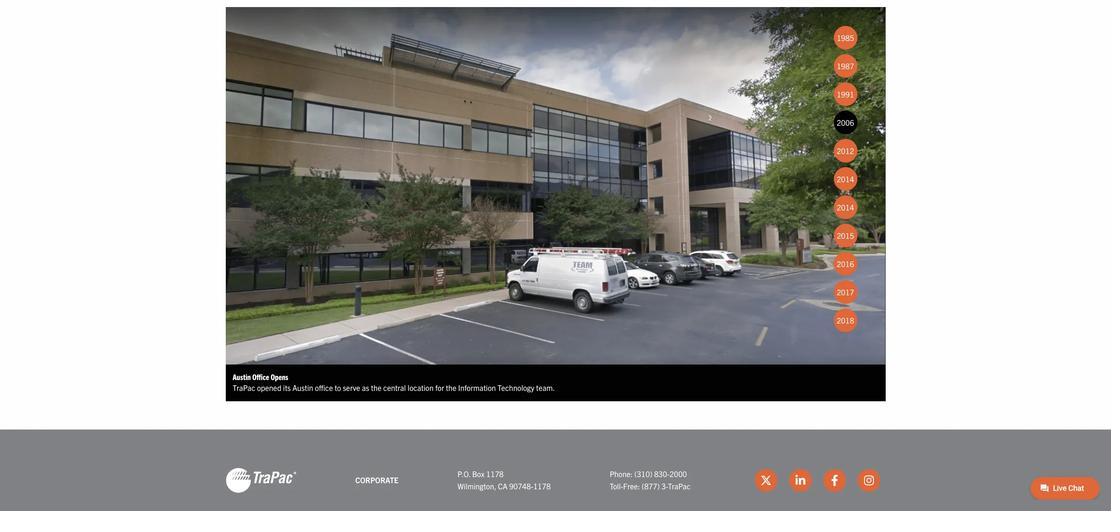 Task type: describe. For each thing, give the bounding box(es) containing it.
to
[[335, 384, 341, 393]]

2 the from the left
[[446, 384, 457, 393]]

1 the from the left
[[371, 384, 382, 393]]

corporate
[[356, 476, 399, 486]]

0 vertical spatial austin
[[233, 373, 251, 382]]

0 horizontal spatial 1178
[[487, 470, 504, 479]]

2015
[[837, 231, 855, 241]]

p.o. box 1178 wilmington, ca 90748-1178
[[458, 470, 551, 492]]

for
[[436, 384, 445, 393]]

free:
[[624, 482, 640, 492]]

1 horizontal spatial 1178
[[534, 482, 551, 492]]

2012
[[837, 146, 855, 156]]

office
[[315, 384, 333, 393]]

1991
[[837, 90, 855, 99]]

2017
[[837, 288, 855, 297]]

corporate image
[[226, 468, 296, 494]]

serve
[[343, 384, 360, 393]]

information
[[459, 384, 496, 393]]

box
[[473, 470, 485, 479]]

its
[[283, 384, 291, 393]]

opens
[[271, 373, 289, 382]]

2018
[[837, 316, 855, 326]]

office
[[253, 373, 269, 382]]

footer containing p.o. box 1178
[[0, 430, 1112, 512]]

90748-
[[510, 482, 534, 492]]



Task type: vqa. For each thing, say whether or not it's contained in the screenshot.
the top 1178
yes



Task type: locate. For each thing, give the bounding box(es) containing it.
2016
[[837, 260, 855, 269]]

trapac down the office
[[233, 384, 255, 393]]

phone: (310) 830-2000 toll-free: (877) 3-trapac
[[610, 470, 691, 492]]

toll-
[[610, 482, 624, 492]]

trapac inside the austin office opens trapac opened its austin office to serve as the central location for the information technology team.
[[233, 384, 255, 393]]

the right as
[[371, 384, 382, 393]]

wilmington,
[[458, 482, 497, 492]]

trapac down 2000
[[668, 482, 691, 492]]

technology
[[498, 384, 535, 393]]

(310)
[[635, 470, 653, 479]]

(877)
[[642, 482, 660, 492]]

1 horizontal spatial trapac
[[668, 482, 691, 492]]

austin office opens trapac opened its austin office to serve as the central location for the information technology team.
[[233, 373, 555, 393]]

2 2014 from the top
[[837, 203, 855, 212]]

1 vertical spatial 2014
[[837, 203, 855, 212]]

2014 down 2012
[[837, 175, 855, 184]]

team.
[[537, 384, 555, 393]]

ca
[[498, 482, 508, 492]]

0 horizontal spatial the
[[371, 384, 382, 393]]

1178
[[487, 470, 504, 479], [534, 482, 551, 492]]

0 vertical spatial 1178
[[487, 470, 504, 479]]

1 horizontal spatial austin
[[293, 384, 313, 393]]

1 vertical spatial trapac
[[668, 482, 691, 492]]

footer
[[0, 430, 1112, 512]]

trapac
[[233, 384, 255, 393], [668, 482, 691, 492]]

p.o.
[[458, 470, 471, 479]]

austin
[[233, 373, 251, 382], [293, 384, 313, 393]]

2000
[[670, 470, 687, 479]]

as
[[362, 384, 370, 393]]

location
[[408, 384, 434, 393]]

3-
[[662, 482, 668, 492]]

the
[[371, 384, 382, 393], [446, 384, 457, 393]]

1 vertical spatial austin
[[293, 384, 313, 393]]

austin left the office
[[233, 373, 251, 382]]

2014
[[837, 175, 855, 184], [837, 203, 855, 212]]

1178 right ca
[[534, 482, 551, 492]]

0 vertical spatial 2014
[[837, 175, 855, 184]]

0 horizontal spatial austin
[[233, 373, 251, 382]]

phone:
[[610, 470, 633, 479]]

1987
[[837, 61, 855, 71]]

trapac inside phone: (310) 830-2000 toll-free: (877) 3-trapac
[[668, 482, 691, 492]]

1 horizontal spatial the
[[446, 384, 457, 393]]

0 horizontal spatial trapac
[[233, 384, 255, 393]]

1 vertical spatial 1178
[[534, 482, 551, 492]]

the right for
[[446, 384, 457, 393]]

2006
[[837, 118, 855, 128]]

1178 up ca
[[487, 470, 504, 479]]

austin right the its
[[293, 384, 313, 393]]

central
[[384, 384, 406, 393]]

2014 up 2015 on the top right
[[837, 203, 855, 212]]

opened
[[257, 384, 282, 393]]

1985
[[837, 33, 855, 43]]

0 vertical spatial trapac
[[233, 384, 255, 393]]

1 2014 from the top
[[837, 175, 855, 184]]

830-
[[655, 470, 670, 479]]



